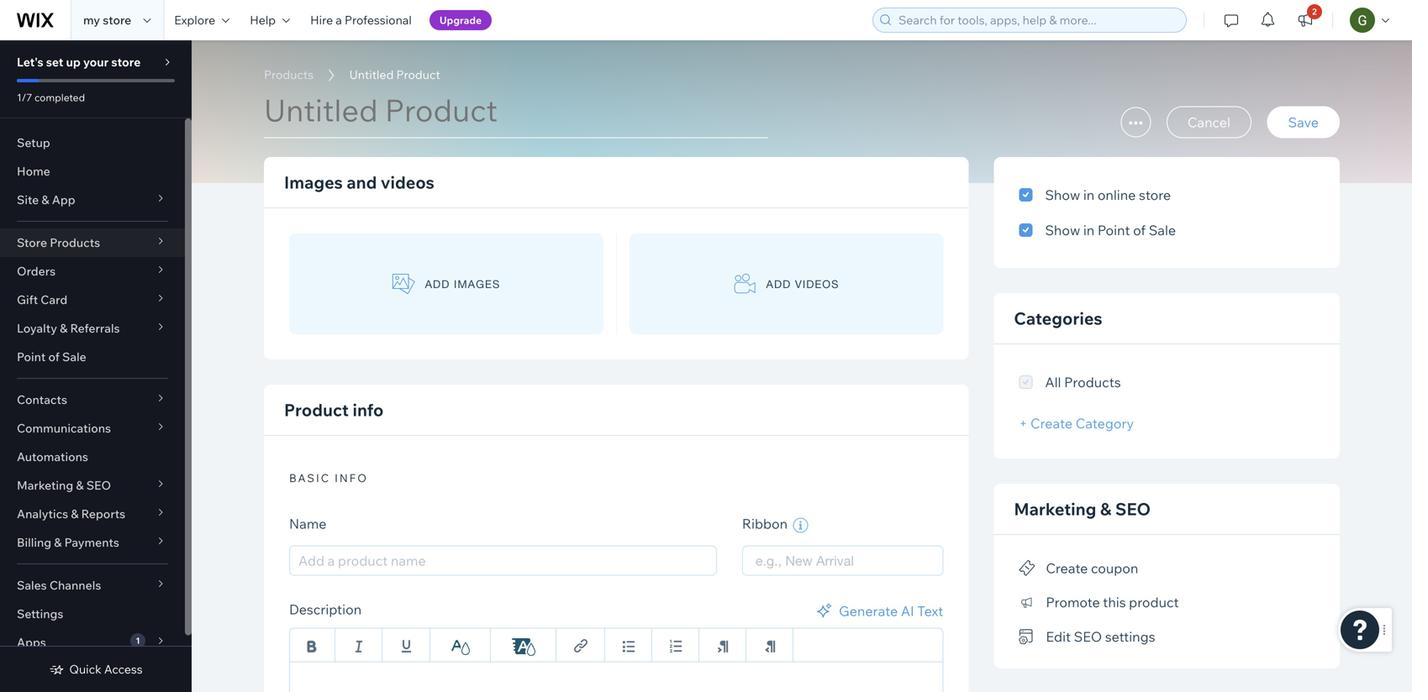 Task type: describe. For each thing, give the bounding box(es) containing it.
ribbon
[[742, 516, 791, 533]]

1/7 completed
[[17, 91, 85, 104]]

add videos
[[766, 278, 839, 291]]

hire a professional link
[[300, 0, 422, 40]]

Untitled Product text field
[[264, 91, 768, 138]]

completed
[[34, 91, 85, 104]]

store inside 'sidebar' element
[[111, 55, 141, 69]]

0 vertical spatial store
[[103, 13, 131, 27]]

professional
[[345, 13, 412, 27]]

images
[[454, 278, 500, 291]]

sales channels button
[[0, 572, 185, 600]]

site & app button
[[0, 186, 185, 214]]

add for add videos
[[766, 278, 791, 291]]

1
[[136, 636, 140, 646]]

info for product info
[[353, 400, 384, 421]]

coupon
[[1091, 560, 1138, 577]]

sales channels
[[17, 578, 101, 593]]

2 horizontal spatial seo
[[1115, 499, 1151, 520]]

referrals
[[70, 321, 120, 336]]

marketing & seo inside 'form'
[[1014, 499, 1151, 520]]

billing & payments
[[17, 535, 119, 550]]

cancel
[[1188, 114, 1231, 131]]

seo inside dropdown button
[[86, 478, 111, 493]]

promote this product button
[[1019, 590, 1179, 614]]

of inside 'form'
[[1133, 222, 1146, 239]]

home link
[[0, 157, 185, 186]]

marketing & seo button
[[0, 472, 185, 500]]

sale inside 'sidebar' element
[[62, 350, 86, 364]]

reports
[[81, 507, 125, 522]]

marketing inside dropdown button
[[17, 478, 73, 493]]

+ create category
[[1019, 415, 1134, 432]]

sale inside 'form'
[[1149, 222, 1176, 239]]

loyalty
[[17, 321, 57, 336]]

access
[[104, 662, 143, 677]]

communications
[[17, 421, 111, 436]]

seo inside button
[[1074, 629, 1102, 646]]

promote
[[1046, 595, 1100, 611]]

form containing images and videos
[[192, 40, 1412, 693]]

basic
[[289, 472, 330, 485]]

settings
[[17, 607, 63, 622]]

& for marketing & seo dropdown button
[[76, 478, 84, 493]]

show in point of sale
[[1045, 222, 1176, 239]]

let's
[[17, 55, 43, 69]]

upgrade
[[440, 14, 482, 26]]

& for site & app dropdown button
[[42, 192, 49, 207]]

false text field
[[289, 662, 943, 693]]

text
[[917, 603, 943, 620]]

seo settings image
[[1019, 630, 1036, 645]]

category
[[1076, 415, 1134, 432]]

untitled product
[[349, 67, 440, 82]]

store products
[[17, 235, 100, 250]]

images
[[284, 172, 343, 193]]

& for analytics & reports popup button
[[71, 507, 79, 522]]

show for show in online store
[[1045, 187, 1080, 203]]

images and videos
[[284, 172, 434, 193]]

let's set up your store
[[17, 55, 141, 69]]

show in online store
[[1045, 187, 1171, 203]]

promote image
[[1019, 596, 1036, 611]]

payments
[[64, 535, 119, 550]]

+
[[1019, 415, 1028, 432]]

videos
[[381, 172, 434, 193]]

a
[[336, 13, 342, 27]]

analytics & reports
[[17, 507, 125, 522]]

online
[[1098, 187, 1136, 203]]

generate ai text button
[[814, 602, 943, 622]]

generate ai text
[[839, 603, 943, 620]]

product info
[[284, 400, 384, 421]]

create inside create coupon button
[[1046, 560, 1088, 577]]

generate
[[839, 603, 898, 620]]

point inside 'form'
[[1098, 222, 1130, 239]]

analytics
[[17, 507, 68, 522]]

point inside 'sidebar' element
[[17, 350, 46, 364]]

1/7
[[17, 91, 32, 104]]

& for billing & payments dropdown button
[[54, 535, 62, 550]]

all products
[[1045, 374, 1121, 391]]

store products button
[[0, 229, 185, 257]]

billing & payments button
[[0, 529, 185, 557]]

show for show in point of sale
[[1045, 222, 1080, 239]]

orders
[[17, 264, 56, 279]]

all
[[1045, 374, 1061, 391]]

add images
[[425, 278, 500, 291]]

untitled
[[349, 67, 394, 82]]

products link
[[256, 66, 322, 83]]

basic info
[[289, 472, 368, 485]]

loyalty & referrals
[[17, 321, 120, 336]]

gift card
[[17, 293, 67, 307]]

name
[[289, 516, 327, 533]]

loyalty & referrals button
[[0, 314, 185, 343]]

site
[[17, 192, 39, 207]]



Task type: vqa. For each thing, say whether or not it's contained in the screenshot.
left more
no



Task type: locate. For each thing, give the bounding box(es) containing it.
info
[[353, 400, 384, 421], [335, 472, 368, 485]]

1 horizontal spatial add
[[766, 278, 791, 291]]

info up basic info
[[353, 400, 384, 421]]

add right gallery icon
[[425, 278, 450, 291]]

create coupon button
[[1019, 556, 1138, 580]]

point down online on the top right of the page
[[1098, 222, 1130, 239]]

0 vertical spatial in
[[1083, 187, 1095, 203]]

store right my
[[103, 13, 131, 27]]

quick
[[69, 662, 101, 677]]

sale down loyalty & referrals
[[62, 350, 86, 364]]

edit seo settings
[[1046, 629, 1155, 646]]

automations link
[[0, 443, 185, 472]]

hire
[[310, 13, 333, 27]]

of
[[1133, 222, 1146, 239], [48, 350, 60, 364]]

1 horizontal spatial marketing
[[1014, 499, 1097, 520]]

cancel button
[[1167, 106, 1252, 138]]

apps
[[17, 636, 46, 650]]

0 vertical spatial products
[[264, 67, 314, 82]]

seo
[[86, 478, 111, 493], [1115, 499, 1151, 520], [1074, 629, 1102, 646]]

your
[[83, 55, 109, 69]]

+ create category button
[[1019, 415, 1134, 432]]

1 vertical spatial in
[[1083, 222, 1095, 239]]

in left online on the top right of the page
[[1083, 187, 1095, 203]]

this
[[1103, 595, 1126, 611]]

show down show in online store
[[1045, 222, 1080, 239]]

0 horizontal spatial marketing & seo
[[17, 478, 111, 493]]

form
[[192, 40, 1412, 693]]

marketing inside 'form'
[[1014, 499, 1097, 520]]

gift
[[17, 293, 38, 307]]

2 vertical spatial products
[[1064, 374, 1121, 391]]

0 vertical spatial product
[[396, 67, 440, 82]]

0 vertical spatial info
[[353, 400, 384, 421]]

1 vertical spatial point
[[17, 350, 46, 364]]

point of sale
[[17, 350, 86, 364]]

ai
[[901, 603, 914, 620]]

my store
[[83, 13, 131, 27]]

0 horizontal spatial marketing
[[17, 478, 73, 493]]

&
[[42, 192, 49, 207], [60, 321, 68, 336], [76, 478, 84, 493], [1100, 499, 1112, 520], [71, 507, 79, 522], [54, 535, 62, 550]]

store
[[17, 235, 47, 250]]

of inside 'sidebar' element
[[48, 350, 60, 364]]

0 horizontal spatial products
[[50, 235, 100, 250]]

my
[[83, 13, 100, 27]]

1 vertical spatial show
[[1045, 222, 1080, 239]]

create right +
[[1031, 415, 1073, 432]]

sale down show in online store
[[1149, 222, 1176, 239]]

edit seo settings button
[[1019, 625, 1155, 649]]

seo right edit
[[1074, 629, 1102, 646]]

1 vertical spatial marketing & seo
[[1014, 499, 1151, 520]]

hire a professional
[[310, 13, 412, 27]]

store
[[103, 13, 131, 27], [111, 55, 141, 69], [1139, 187, 1171, 203]]

products up orders dropdown button
[[50, 235, 100, 250]]

billing
[[17, 535, 51, 550]]

videos
[[795, 278, 839, 291]]

marketing up analytics
[[17, 478, 73, 493]]

2 button
[[1287, 0, 1324, 40]]

1 vertical spatial store
[[111, 55, 141, 69]]

& right site
[[42, 192, 49, 207]]

product
[[396, 67, 440, 82], [284, 400, 349, 421]]

1 vertical spatial create
[[1046, 560, 1088, 577]]

settings
[[1105, 629, 1155, 646]]

sidebar element
[[0, 40, 192, 693]]

1 show from the top
[[1045, 187, 1080, 203]]

products down help button
[[264, 67, 314, 82]]

up
[[66, 55, 81, 69]]

seo up reports
[[86, 478, 111, 493]]

setup link
[[0, 129, 185, 157]]

upgrade button
[[429, 10, 492, 30]]

1 vertical spatial info
[[335, 472, 368, 485]]

marketing & seo inside dropdown button
[[17, 478, 111, 493]]

& left reports
[[71, 507, 79, 522]]

create up 'promote'
[[1046, 560, 1088, 577]]

in for online
[[1083, 187, 1095, 203]]

videos icon image
[[734, 274, 756, 295]]

1 horizontal spatial sale
[[1149, 222, 1176, 239]]

0 vertical spatial of
[[1133, 222, 1146, 239]]

product right the untitled at the left of the page
[[396, 67, 440, 82]]

setup
[[17, 135, 50, 150]]

sale
[[1149, 222, 1176, 239], [62, 350, 86, 364]]

0 horizontal spatial product
[[284, 400, 349, 421]]

0 vertical spatial marketing & seo
[[17, 478, 111, 493]]

seo up coupon
[[1115, 499, 1151, 520]]

contacts
[[17, 393, 67, 407]]

gift card button
[[0, 286, 185, 314]]

1 add from the left
[[425, 278, 450, 291]]

1 vertical spatial sale
[[62, 350, 86, 364]]

2 add from the left
[[766, 278, 791, 291]]

home
[[17, 164, 50, 179]]

Select box search field
[[756, 547, 930, 575]]

help button
[[240, 0, 300, 40]]

1 vertical spatial marketing
[[1014, 499, 1097, 520]]

Search for tools, apps, help & more... field
[[894, 8, 1181, 32]]

contacts button
[[0, 386, 185, 414]]

add right videos icon
[[766, 278, 791, 291]]

promote this product
[[1046, 595, 1179, 611]]

1 horizontal spatial product
[[396, 67, 440, 82]]

0 vertical spatial sale
[[1149, 222, 1176, 239]]

marketing & seo up analytics & reports
[[17, 478, 111, 493]]

create coupon
[[1046, 560, 1138, 577]]

create
[[1031, 415, 1073, 432], [1046, 560, 1088, 577]]

2 in from the top
[[1083, 222, 1095, 239]]

description
[[289, 602, 362, 618]]

& up coupon
[[1100, 499, 1112, 520]]

point
[[1098, 222, 1130, 239], [17, 350, 46, 364]]

& up analytics & reports
[[76, 478, 84, 493]]

gallery image
[[392, 274, 415, 295]]

products
[[264, 67, 314, 82], [50, 235, 100, 250], [1064, 374, 1121, 391]]

1 horizontal spatial point
[[1098, 222, 1130, 239]]

& right loyalty
[[60, 321, 68, 336]]

info right basic
[[335, 472, 368, 485]]

2
[[1312, 6, 1317, 17]]

0 horizontal spatial sale
[[62, 350, 86, 364]]

of down loyalty & referrals
[[48, 350, 60, 364]]

& inside popup button
[[71, 507, 79, 522]]

add for add images
[[425, 278, 450, 291]]

1 vertical spatial product
[[284, 400, 349, 421]]

& inside dropdown button
[[60, 321, 68, 336]]

product up basic
[[284, 400, 349, 421]]

info for basic info
[[335, 472, 368, 485]]

save
[[1288, 114, 1319, 131]]

automations
[[17, 450, 88, 464]]

0 horizontal spatial add
[[425, 278, 450, 291]]

show
[[1045, 187, 1080, 203], [1045, 222, 1080, 239]]

0 horizontal spatial of
[[48, 350, 60, 364]]

orders button
[[0, 257, 185, 286]]

marketing up create coupon button
[[1014, 499, 1097, 520]]

0 vertical spatial marketing
[[17, 478, 73, 493]]

sales
[[17, 578, 47, 593]]

1 vertical spatial of
[[48, 350, 60, 364]]

2 vertical spatial store
[[1139, 187, 1171, 203]]

card
[[41, 293, 67, 307]]

store inside 'form'
[[1139, 187, 1171, 203]]

0 vertical spatial point
[[1098, 222, 1130, 239]]

marketing & seo up create coupon button
[[1014, 499, 1151, 520]]

save button
[[1267, 106, 1340, 138]]

products right all
[[1064, 374, 1121, 391]]

store right your
[[111, 55, 141, 69]]

& right billing
[[54, 535, 62, 550]]

analytics & reports button
[[0, 500, 185, 529]]

marketing & seo
[[17, 478, 111, 493], [1014, 499, 1151, 520]]

of down online on the top right of the page
[[1133, 222, 1146, 239]]

add
[[425, 278, 450, 291], [766, 278, 791, 291]]

marketing
[[17, 478, 73, 493], [1014, 499, 1097, 520]]

1 horizontal spatial products
[[264, 67, 314, 82]]

Add a product name text field
[[289, 546, 717, 576]]

0 vertical spatial seo
[[86, 478, 111, 493]]

2 horizontal spatial products
[[1064, 374, 1121, 391]]

site & app
[[17, 192, 75, 207]]

1 horizontal spatial seo
[[1074, 629, 1102, 646]]

promote coupon image
[[1019, 561, 1036, 576]]

channels
[[49, 578, 101, 593]]

in for point
[[1083, 222, 1095, 239]]

set
[[46, 55, 63, 69]]

store right online on the top right of the page
[[1139, 187, 1171, 203]]

2 vertical spatial seo
[[1074, 629, 1102, 646]]

and
[[347, 172, 377, 193]]

& for loyalty & referrals dropdown button
[[60, 321, 68, 336]]

settings link
[[0, 600, 185, 629]]

0 vertical spatial show
[[1045, 187, 1080, 203]]

0 horizontal spatial seo
[[86, 478, 111, 493]]

products for store products
[[50, 235, 100, 250]]

products inside popup button
[[50, 235, 100, 250]]

app
[[52, 192, 75, 207]]

1 in from the top
[[1083, 187, 1095, 203]]

show left online on the top right of the page
[[1045, 187, 1080, 203]]

in down show in online store
[[1083, 222, 1095, 239]]

1 vertical spatial seo
[[1115, 499, 1151, 520]]

categories
[[1014, 308, 1103, 329]]

1 vertical spatial products
[[50, 235, 100, 250]]

help
[[250, 13, 276, 27]]

2 show from the top
[[1045, 222, 1080, 239]]

0 horizontal spatial point
[[17, 350, 46, 364]]

products for all products
[[1064, 374, 1121, 391]]

0 vertical spatial create
[[1031, 415, 1073, 432]]

1 horizontal spatial of
[[1133, 222, 1146, 239]]

point down loyalty
[[17, 350, 46, 364]]

communications button
[[0, 414, 185, 443]]

1 horizontal spatial marketing & seo
[[1014, 499, 1151, 520]]



